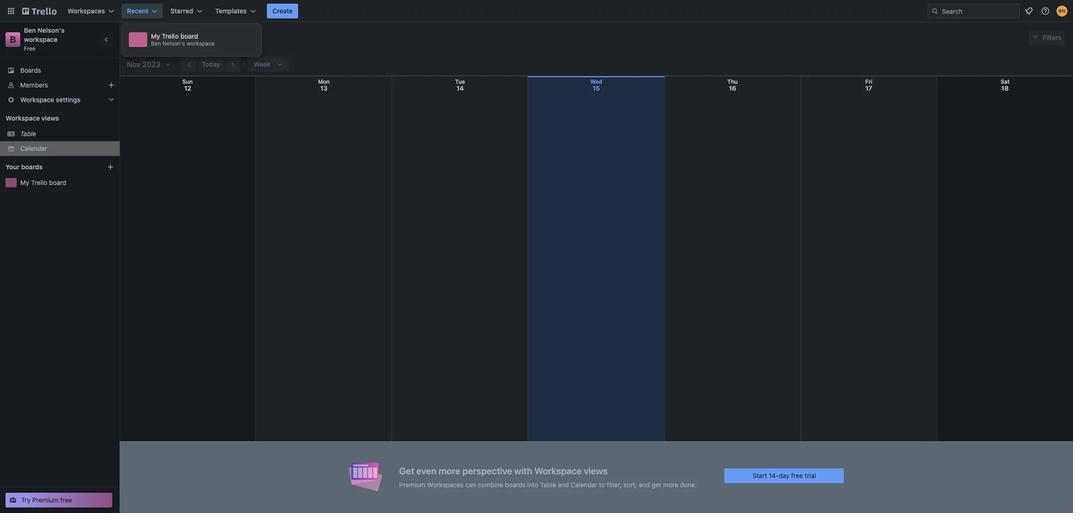 Task type: vqa. For each thing, say whether or not it's contained in the screenshot.
Ben Nelson's workspace link
yes



Task type: locate. For each thing, give the bounding box(es) containing it.
boards down with
[[505, 481, 526, 489]]

more right even on the left
[[439, 466, 461, 476]]

0 horizontal spatial boards
[[21, 163, 43, 171]]

today button
[[198, 57, 224, 72]]

nelson's down starred
[[163, 40, 185, 47]]

1 horizontal spatial my
[[151, 32, 160, 40]]

trello
[[162, 32, 179, 40], [31, 179, 47, 187]]

more right get
[[664, 481, 679, 489]]

0 horizontal spatial views
[[41, 114, 59, 122]]

create button
[[267, 4, 298, 18]]

2 horizontal spatial calendar
[[571, 481, 598, 489]]

1 vertical spatial board
[[49, 179, 66, 187]]

1 horizontal spatial trello
[[162, 32, 179, 40]]

workspace up into
[[535, 466, 582, 476]]

table
[[20, 130, 36, 138], [541, 481, 557, 489]]

free right try
[[60, 496, 72, 504]]

add board image
[[107, 163, 114, 171]]

1 horizontal spatial workspaces
[[427, 481, 464, 489]]

today
[[202, 60, 220, 68]]

1 vertical spatial workspace
[[6, 114, 40, 122]]

workspace for workspace views
[[6, 114, 40, 122]]

week
[[254, 60, 271, 68]]

premium
[[399, 481, 426, 489], [32, 496, 59, 504]]

1 horizontal spatial free
[[792, 472, 804, 480]]

0 horizontal spatial workspaces
[[68, 7, 105, 15]]

workspaces
[[68, 7, 105, 15], [427, 481, 464, 489]]

workspace down workspace settings
[[6, 114, 40, 122]]

done.
[[681, 481, 697, 489]]

boards up my trello board
[[21, 163, 43, 171]]

workspaces button
[[62, 4, 120, 18]]

calendar left to
[[571, 481, 598, 489]]

0 horizontal spatial premium
[[32, 496, 59, 504]]

1 horizontal spatial and
[[639, 481, 650, 489]]

your boards
[[6, 163, 43, 171]]

board for my trello board
[[49, 179, 66, 187]]

nov 2023 button
[[123, 57, 172, 72]]

2 vertical spatial calendar
[[571, 481, 598, 489]]

1 horizontal spatial table
[[541, 481, 557, 489]]

0 horizontal spatial free
[[60, 496, 72, 504]]

0 vertical spatial premium
[[399, 481, 426, 489]]

filters
[[1044, 34, 1062, 41]]

and
[[558, 481, 569, 489], [639, 481, 650, 489]]

try premium free
[[21, 496, 72, 504]]

0 horizontal spatial more
[[439, 466, 461, 476]]

ben nelson's workspace link
[[24, 26, 66, 43]]

views down workspace settings
[[41, 114, 59, 122]]

0 horizontal spatial table
[[20, 130, 36, 138]]

1 vertical spatial free
[[60, 496, 72, 504]]

calendar link
[[20, 144, 114, 153]]

premium inside get even more perspective with workspace views premium workspaces can combine boards into table and calendar to filter, sort, and get more done.
[[399, 481, 426, 489]]

workspace inside the ben nelson's workspace free
[[24, 35, 58, 43]]

and left get
[[639, 481, 650, 489]]

0 horizontal spatial calendar
[[20, 145, 47, 152]]

calendar down recent dropdown button
[[127, 32, 165, 43]]

15
[[593, 84, 600, 92]]

more
[[439, 466, 461, 476], [664, 481, 679, 489]]

17
[[866, 84, 873, 92]]

ben up 2023 on the left of page
[[151, 40, 161, 47]]

my inside 'my trello board ben nelson's workspace'
[[151, 32, 160, 40]]

0 vertical spatial board
[[181, 32, 198, 40]]

views up to
[[584, 466, 608, 476]]

1 horizontal spatial boards
[[505, 481, 526, 489]]

workspace navigation collapse icon image
[[100, 33, 113, 46]]

sort,
[[624, 481, 638, 489]]

workspaces up workspace navigation collapse icon
[[68, 7, 105, 15]]

0 vertical spatial workspace
[[20, 96, 54, 104]]

workspace inside 'my trello board ben nelson's workspace'
[[187, 40, 215, 47]]

my down recent dropdown button
[[151, 32, 160, 40]]

boards link
[[0, 63, 120, 78]]

trello down 'your boards with 1 items' element
[[31, 179, 47, 187]]

free inside "start 14-day free trial" link
[[792, 472, 804, 480]]

0 vertical spatial calendar
[[127, 32, 165, 43]]

0 vertical spatial free
[[792, 472, 804, 480]]

0 horizontal spatial trello
[[31, 179, 47, 187]]

workspace settings button
[[0, 93, 120, 107]]

calendar
[[127, 32, 165, 43], [20, 145, 47, 152], [571, 481, 598, 489]]

my down your boards
[[20, 179, 29, 187]]

get even more perspective with workspace views premium workspaces can combine boards into table and calendar to filter, sort, and get more done.
[[399, 466, 697, 489]]

0 horizontal spatial and
[[558, 481, 569, 489]]

0 vertical spatial ben
[[24, 26, 36, 34]]

1 horizontal spatial premium
[[399, 481, 426, 489]]

1 vertical spatial more
[[664, 481, 679, 489]]

0 vertical spatial trello
[[162, 32, 179, 40]]

2 vertical spatial workspace
[[535, 466, 582, 476]]

1 horizontal spatial board
[[181, 32, 198, 40]]

get
[[652, 481, 662, 489]]

0 vertical spatial boards
[[21, 163, 43, 171]]

1 vertical spatial my
[[20, 179, 29, 187]]

trello inside 'my trello board ben nelson's workspace'
[[162, 32, 179, 40]]

table inside get even more perspective with workspace views premium workspaces can combine boards into table and calendar to filter, sort, and get more done.
[[541, 481, 557, 489]]

templates button
[[210, 4, 262, 18]]

premium down get
[[399, 481, 426, 489]]

my
[[151, 32, 160, 40], [20, 179, 29, 187]]

workspace views
[[6, 114, 59, 122]]

my for my trello board ben nelson's workspace
[[151, 32, 160, 40]]

1 horizontal spatial views
[[584, 466, 608, 476]]

ben
[[24, 26, 36, 34], [151, 40, 161, 47]]

board down the starred dropdown button
[[181, 32, 198, 40]]

14
[[457, 84, 464, 92]]

my trello board ben nelson's workspace
[[151, 32, 215, 47]]

trello for my trello board ben nelson's workspace
[[162, 32, 179, 40]]

starred
[[171, 7, 193, 15]]

free
[[792, 472, 804, 480], [60, 496, 72, 504]]

boards
[[21, 163, 43, 171], [505, 481, 526, 489]]

1 vertical spatial calendar
[[20, 145, 47, 152]]

workspace inside dropdown button
[[20, 96, 54, 104]]

workspace up free
[[24, 35, 58, 43]]

0 vertical spatial more
[[439, 466, 461, 476]]

16
[[729, 84, 737, 92]]

0 horizontal spatial ben
[[24, 26, 36, 34]]

nelson's down back to home image at left top
[[38, 26, 65, 34]]

b link
[[6, 32, 20, 47]]

1 vertical spatial workspaces
[[427, 481, 464, 489]]

tue
[[455, 78, 465, 85]]

nov 2023
[[127, 60, 161, 69]]

and right into
[[558, 481, 569, 489]]

workspace up the today
[[187, 40, 215, 47]]

ben up free
[[24, 26, 36, 34]]

board inside 'my trello board ben nelson's workspace'
[[181, 32, 198, 40]]

0 horizontal spatial my
[[20, 179, 29, 187]]

combine
[[478, 481, 504, 489]]

Calendar text field
[[127, 29, 165, 47]]

2 and from the left
[[639, 481, 650, 489]]

1 horizontal spatial workspace
[[187, 40, 215, 47]]

nelson's
[[38, 26, 65, 34], [163, 40, 185, 47]]

sun
[[182, 78, 193, 85]]

1 vertical spatial ben
[[151, 40, 161, 47]]

views
[[41, 114, 59, 122], [584, 466, 608, 476]]

0 horizontal spatial workspace
[[24, 35, 58, 43]]

1 horizontal spatial more
[[664, 481, 679, 489]]

perspective
[[463, 466, 513, 476]]

trello down starred
[[162, 32, 179, 40]]

1 vertical spatial premium
[[32, 496, 59, 504]]

0 horizontal spatial board
[[49, 179, 66, 187]]

0 vertical spatial workspaces
[[68, 7, 105, 15]]

1 vertical spatial boards
[[505, 481, 526, 489]]

table down workspace views
[[20, 130, 36, 138]]

0 vertical spatial views
[[41, 114, 59, 122]]

ben nelson's workspace free
[[24, 26, 66, 52]]

0 vertical spatial nelson's
[[38, 26, 65, 34]]

premium right try
[[32, 496, 59, 504]]

free right day
[[792, 472, 804, 480]]

fri
[[866, 78, 873, 85]]

1 vertical spatial nelson's
[[163, 40, 185, 47]]

board
[[181, 32, 198, 40], [49, 179, 66, 187]]

0 horizontal spatial nelson's
[[38, 26, 65, 34]]

filters button
[[1030, 30, 1065, 45]]

0 vertical spatial my
[[151, 32, 160, 40]]

nelson's inside 'my trello board ben nelson's workspace'
[[163, 40, 185, 47]]

1 horizontal spatial ben
[[151, 40, 161, 47]]

workspace
[[20, 96, 54, 104], [6, 114, 40, 122], [535, 466, 582, 476]]

trello for my trello board
[[31, 179, 47, 187]]

workspaces down even on the left
[[427, 481, 464, 489]]

workspace down members
[[20, 96, 54, 104]]

1 vertical spatial trello
[[31, 179, 47, 187]]

sat
[[1001, 78, 1010, 85]]

13
[[321, 84, 328, 92]]

board down 'your boards with 1 items' element
[[49, 179, 66, 187]]

recent
[[127, 7, 148, 15]]

table right into
[[541, 481, 557, 489]]

1 vertical spatial views
[[584, 466, 608, 476]]

workspace
[[24, 35, 58, 43], [187, 40, 215, 47]]

boards inside get even more perspective with workspace views premium workspaces can combine boards into table and calendar to filter, sort, and get more done.
[[505, 481, 526, 489]]

calendar up your boards
[[20, 145, 47, 152]]

1 horizontal spatial nelson's
[[163, 40, 185, 47]]

1 vertical spatial table
[[541, 481, 557, 489]]

day
[[779, 472, 790, 480]]



Task type: describe. For each thing, give the bounding box(es) containing it.
workspace inside get even more perspective with workspace views premium workspaces can combine boards into table and calendar to filter, sort, and get more done.
[[535, 466, 582, 476]]

18
[[1002, 84, 1009, 92]]

mon
[[318, 78, 330, 85]]

nelson's inside the ben nelson's workspace free
[[38, 26, 65, 34]]

0 notifications image
[[1024, 6, 1035, 17]]

week button
[[248, 57, 289, 72]]

start 14-day free trial
[[753, 472, 817, 480]]

workspaces inside get even more perspective with workspace views premium workspaces can combine boards into table and calendar to filter, sort, and get more done.
[[427, 481, 464, 489]]

members link
[[0, 78, 120, 93]]

boards
[[20, 66, 41, 74]]

wed
[[591, 78, 603, 85]]

settings
[[56, 96, 81, 104]]

1 horizontal spatial calendar
[[127, 32, 165, 43]]

1 and from the left
[[558, 481, 569, 489]]

starred button
[[165, 4, 208, 18]]

trial
[[805, 472, 817, 480]]

free inside try premium free button
[[60, 496, 72, 504]]

12
[[184, 84, 191, 92]]

members
[[20, 81, 48, 89]]

your
[[6, 163, 20, 171]]

start 14-day free trial link
[[725, 469, 845, 483]]

can
[[466, 481, 476, 489]]

your boards with 1 items element
[[6, 162, 93, 173]]

free
[[24, 45, 35, 52]]

into
[[528, 481, 539, 489]]

views inside get even more perspective with workspace views premium workspaces can combine boards into table and calendar to filter, sort, and get more done.
[[584, 466, 608, 476]]

ben nelson (bennelson96) image
[[1057, 6, 1068, 17]]

workspace settings
[[20, 96, 81, 104]]

start
[[753, 472, 768, 480]]

b
[[10, 34, 16, 45]]

my for my trello board
[[20, 179, 29, 187]]

try
[[21, 496, 31, 504]]

to
[[600, 481, 605, 489]]

workspace for workspace settings
[[20, 96, 54, 104]]

calendar inside get even more perspective with workspace views premium workspaces can combine boards into table and calendar to filter, sort, and get more done.
[[571, 481, 598, 489]]

my trello board
[[20, 179, 66, 187]]

back to home image
[[22, 4, 57, 18]]

search image
[[932, 7, 939, 15]]

premium inside button
[[32, 496, 59, 504]]

ben inside the ben nelson's workspace free
[[24, 26, 36, 34]]

ben inside 'my trello board ben nelson's workspace'
[[151, 40, 161, 47]]

create
[[273, 7, 293, 15]]

nov
[[127, 60, 141, 69]]

try premium free button
[[6, 493, 112, 508]]

thu
[[728, 78, 738, 85]]

0 vertical spatial table
[[20, 130, 36, 138]]

open information menu image
[[1042, 6, 1051, 16]]

even
[[417, 466, 437, 476]]

calendar inside calendar link
[[20, 145, 47, 152]]

my trello board link
[[20, 178, 114, 187]]

table link
[[20, 129, 114, 139]]

recent button
[[122, 4, 163, 18]]

templates
[[215, 7, 247, 15]]

2023
[[142, 60, 161, 69]]

primary element
[[0, 0, 1074, 22]]

14-
[[769, 472, 779, 480]]

Search field
[[939, 4, 1020, 18]]

with
[[515, 466, 533, 476]]

get
[[399, 466, 415, 476]]

board for my trello board ben nelson's workspace
[[181, 32, 198, 40]]

workspaces inside dropdown button
[[68, 7, 105, 15]]

filter,
[[607, 481, 622, 489]]



